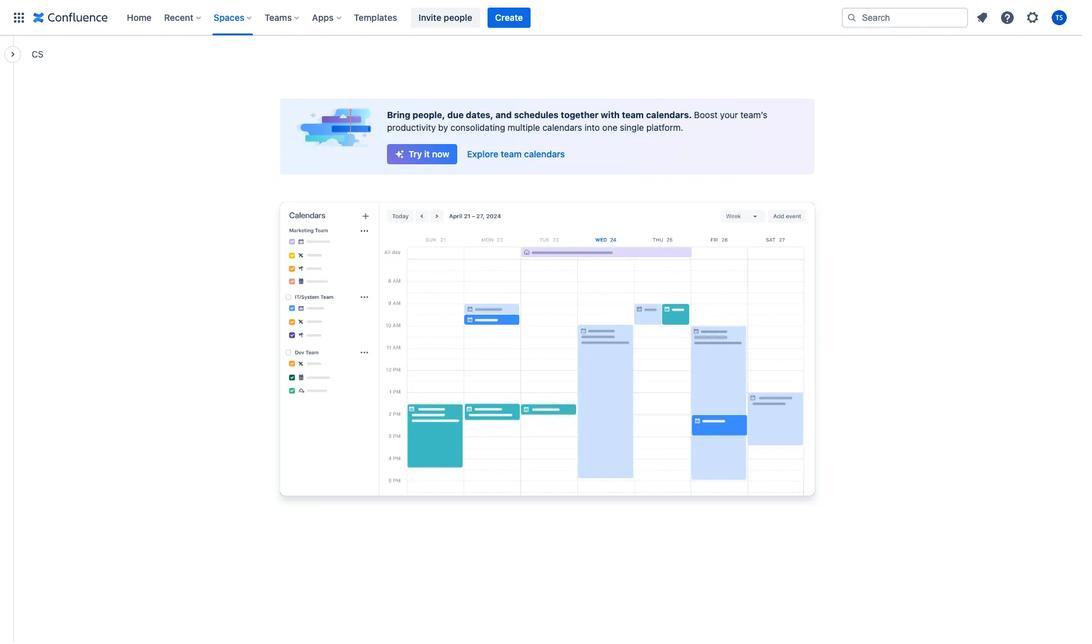 Task type: locate. For each thing, give the bounding box(es) containing it.
calendars
[[543, 122, 582, 133], [524, 149, 565, 159]]

try
[[409, 149, 422, 159]]

confluence image
[[33, 10, 108, 25], [33, 10, 108, 25]]

apps
[[312, 12, 334, 22]]

try it now link
[[387, 144, 457, 164]]

recent button
[[160, 7, 206, 28]]

together
[[561, 109, 599, 120]]

global element
[[8, 0, 839, 35]]

calendars down together
[[543, 122, 582, 133]]

0 vertical spatial calendars
[[543, 122, 582, 133]]

single
[[620, 122, 644, 133]]

templates
[[354, 12, 397, 22]]

0 vertical spatial team
[[622, 109, 644, 120]]

into
[[585, 122, 600, 133]]

and
[[496, 109, 512, 120]]

calendars down multiple
[[524, 149, 565, 159]]

teams button
[[261, 7, 304, 28]]

by
[[438, 122, 448, 133]]

team up single
[[622, 109, 644, 120]]

due
[[447, 109, 464, 120]]

team
[[622, 109, 644, 120], [501, 149, 522, 159]]

0 horizontal spatial team
[[501, 149, 522, 159]]

templates link
[[350, 7, 401, 28]]

apps button
[[308, 7, 346, 28]]

productivity
[[387, 122, 436, 133]]

help icon image
[[1000, 10, 1015, 25]]

home
[[127, 12, 152, 22]]

cs
[[32, 48, 43, 59]]

people,
[[413, 109, 445, 120]]

invite
[[419, 12, 442, 22]]

team's
[[741, 109, 768, 120]]

teams
[[265, 12, 292, 22]]

invite people
[[419, 12, 472, 22]]

your
[[720, 109, 738, 120]]

team right explore
[[501, 149, 522, 159]]

recent
[[164, 12, 193, 22]]

explore
[[467, 149, 498, 159]]

bring people, due dates, and schedules together with team calendars.
[[387, 109, 694, 120]]

platform.
[[646, 122, 683, 133]]

settings icon image
[[1025, 10, 1040, 25]]

banner
[[0, 0, 1082, 35]]

expand sidebar image
[[0, 42, 28, 67]]

create link
[[487, 7, 531, 28]]

it
[[424, 149, 430, 159]]

explore team calendars link
[[460, 144, 573, 164]]

cs link
[[32, 48, 43, 60]]

home link
[[123, 7, 155, 28]]

notification icon image
[[975, 10, 990, 25]]



Task type: describe. For each thing, give the bounding box(es) containing it.
calendars.
[[646, 109, 692, 120]]

consolidating
[[451, 122, 505, 133]]

invite people button
[[411, 7, 480, 28]]

create
[[495, 12, 523, 22]]

1 vertical spatial calendars
[[524, 149, 565, 159]]

your profile and preferences image
[[1052, 10, 1067, 25]]

team calendar image image
[[273, 200, 822, 509]]

dates,
[[466, 109, 493, 120]]

1 vertical spatial team
[[501, 149, 522, 159]]

banner containing home
[[0, 0, 1082, 35]]

bring
[[387, 109, 410, 120]]

boost
[[694, 109, 718, 120]]

people
[[444, 12, 472, 22]]

search image
[[847, 12, 857, 22]]

boost your team's productivity by consolidating multiple calendars into one single platform.
[[387, 109, 768, 133]]

appswitcher icon image
[[11, 10, 27, 25]]

one
[[602, 122, 618, 133]]

1 horizontal spatial team
[[622, 109, 644, 120]]

explore team calendars
[[467, 149, 565, 159]]

calendars inside boost your team's productivity by consolidating multiple calendars into one single platform.
[[543, 122, 582, 133]]

Search field
[[842, 7, 968, 28]]

spaces
[[214, 12, 244, 22]]

try it now
[[409, 149, 449, 159]]

spaces button
[[210, 7, 257, 28]]

with
[[601, 109, 620, 120]]

now
[[432, 149, 449, 159]]

schedules
[[514, 109, 559, 120]]

multiple
[[508, 122, 540, 133]]



Task type: vqa. For each thing, say whether or not it's contained in the screenshot.
We'Ve
no



